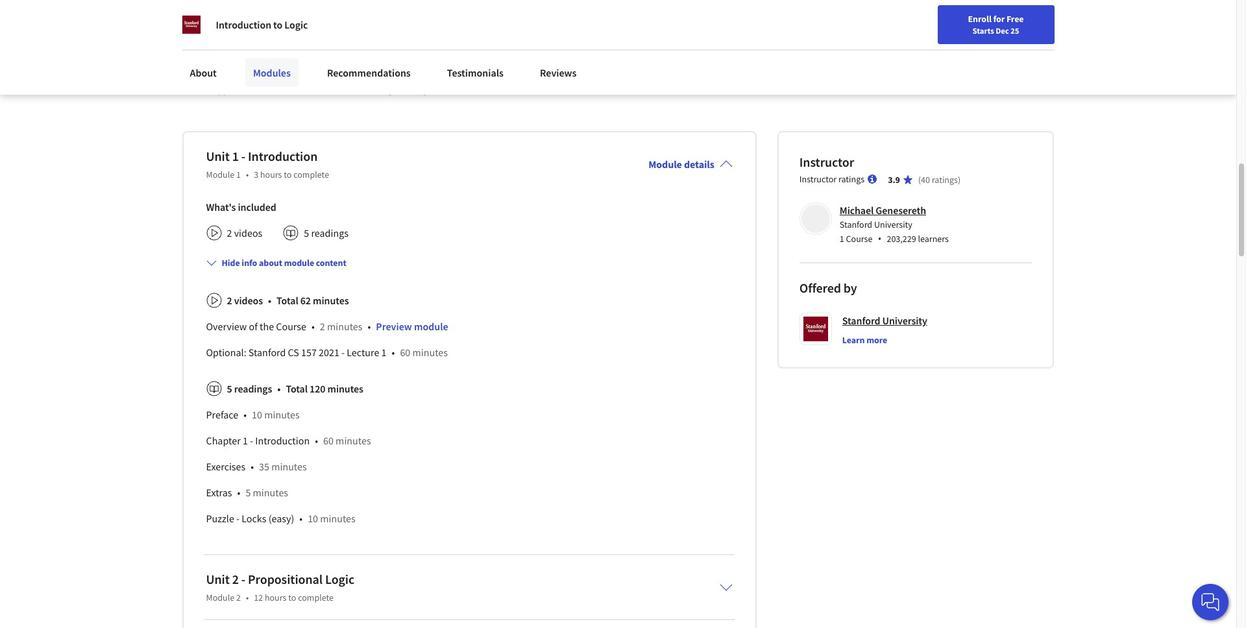 Task type: describe. For each thing, give the bounding box(es) containing it.
english
[[988, 15, 1019, 28]]

0 horizontal spatial information
[[390, 69, 441, 82]]

stanford inside michael genesereth stanford university 1 course • 203,229 learners
[[840, 219, 873, 230]]

optional: stanford cs 157 2021 - lecture 1 • 60 minutes
[[206, 346, 448, 359]]

content
[[316, 257, 346, 269]]

0 horizontal spatial ratings
[[839, 173, 865, 185]]

instructor for instructor
[[800, 154, 854, 170]]

in up the technology
[[648, 56, 655, 68]]

chapter
[[206, 434, 241, 447]]

• inside michael genesereth stanford university 1 course • 203,229 learners
[[878, 232, 882, 246]]

module inside 'unit 1 - introduction module 1 • 3 hours to complete'
[[206, 169, 234, 180]]

(easy)
[[269, 512, 294, 525]]

shopping cart: 1 item image
[[933, 10, 958, 31]]

about link
[[182, 58, 225, 87]]

reason
[[338, 69, 367, 82]]

- down preface • 10 minutes
[[250, 434, 253, 447]]

to left reason
[[327, 69, 336, 82]]

learn more button
[[843, 333, 888, 346]]

1 left 3
[[236, 169, 241, 180]]

about
[[259, 257, 282, 269]]

computational
[[375, 56, 437, 68]]

cs
[[288, 346, 299, 359]]

perspective.
[[439, 56, 490, 68]]

modules link
[[245, 58, 299, 87]]

to inside 'unit 1 - introduction module 1 • 3 hours to complete'
[[284, 169, 292, 180]]

by
[[844, 280, 857, 296]]

1 horizontal spatial how
[[530, 56, 548, 68]]

optional:
[[206, 346, 246, 359]]

minutes right 35
[[271, 460, 307, 473]]

total for total 62 minutes
[[277, 294, 298, 307]]

course inside hide info about module content region
[[276, 320, 306, 333]]

minutes down • total 120 minutes
[[336, 434, 371, 447]]

5 up the hide info about module content
[[304, 226, 309, 239]]

to up the provides
[[550, 56, 559, 68]]

1 horizontal spatial 60
[[400, 346, 410, 359]]

enroll
[[968, 13, 992, 25]]

info
[[242, 257, 257, 269]]

hours inside 'unit 1 - introduction module 1 • 3 hours to complete'
[[260, 169, 282, 180]]

unit for unit 2 - propositional logic
[[206, 571, 230, 587]]

more
[[867, 334, 888, 346]]

• left the "preview"
[[368, 320, 371, 333]]

stanford inside hide info about module content region
[[249, 346, 286, 359]]

0 vertical spatial readings
[[311, 226, 349, 239]]

what's
[[206, 200, 236, 213]]

engineering,
[[377, 83, 430, 95]]

and left its
[[182, 83, 198, 95]]

• total 120 minutes
[[277, 382, 363, 395]]

recommendations link
[[319, 58, 419, 87]]

2 left the 12
[[236, 592, 241, 604]]

1 vertical spatial shows
[[277, 69, 304, 82]]

1 vertical spatial university
[[883, 314, 928, 327]]

1 horizontal spatial shows
[[501, 56, 528, 68]]

exercises • 35 minutes
[[206, 460, 307, 473]]

genesereth
[[876, 204, 926, 217]]

details
[[684, 158, 715, 171]]

mathematics,
[[282, 83, 339, 95]]

recommendations
[[327, 66, 411, 79]]

sentences;
[[222, 69, 267, 82]]

info about module content element
[[201, 246, 733, 537]]

modules
[[272, 16, 339, 39]]

encode
[[561, 56, 593, 68]]

michael genesereth link
[[840, 204, 926, 217]]

minutes right the "62"
[[313, 294, 349, 307]]

1 up what's included at the top left
[[232, 148, 239, 164]]

are
[[230, 16, 255, 39]]

( 40 ratings )
[[918, 174, 961, 185]]

its
[[201, 83, 211, 95]]

form;
[[471, 69, 494, 82]]

applications
[[213, 83, 264, 95]]

preview
[[376, 320, 412, 333]]

minutes down preview module "link"
[[413, 346, 448, 359]]

25
[[1011, 25, 1019, 36]]

203,229
[[887, 233, 916, 245]]

modules
[[253, 66, 291, 79]]

and left 'so'
[[493, 83, 509, 95]]

2 it from the left
[[515, 69, 521, 82]]

instructor ratings
[[800, 173, 865, 185]]

1 2 videos from the top
[[227, 226, 262, 239]]

1 inside michael genesereth stanford university 1 course • 203,229 learners
[[840, 233, 844, 245]]

• down "120"
[[315, 434, 318, 447]]

to right are
[[273, 18, 283, 31]]

to up mathematics,
[[309, 56, 318, 68]]

40
[[921, 174, 930, 185]]

module inside unit 2 - propositional logic module 2 • 12 hours to complete
[[206, 592, 234, 604]]

with
[[370, 69, 388, 82]]

readings inside hide info about module content region
[[234, 382, 272, 395]]

this inside this course is an introduction to logic from a computational perspective. it shows how to encode information in the form of logical sentences; it shows how to reason with information in this form; and it provides an overview of logic technology and its applications - in mathematics, science, engineering, business, law, and so forth.
[[453, 69, 469, 82]]

2021
[[319, 346, 339, 359]]

2 up overview
[[227, 294, 232, 307]]

1 right the lecture
[[381, 346, 387, 359]]

1 it from the left
[[270, 69, 275, 82]]

provides
[[523, 69, 559, 82]]

so
[[511, 83, 521, 95]]

1 horizontal spatial ratings
[[932, 174, 958, 185]]

this course is an introduction to logic from a computational perspective. it shows how to encode information in the form of logical sentences; it shows how to reason with information in this form; and it provides an overview of logic technology and its applications - in mathematics, science, engineering, business, law, and so forth.
[[182, 56, 697, 95]]

free
[[1007, 13, 1024, 25]]

starts
[[973, 25, 994, 36]]

introduction
[[255, 56, 307, 68]]

in up from
[[343, 16, 357, 39]]

university inside michael genesereth stanford university 1 course • 203,229 learners
[[874, 219, 913, 230]]

testimonials link
[[439, 58, 512, 87]]

2 down what's
[[227, 226, 232, 239]]

extras • 5 minutes
[[206, 486, 288, 499]]

this
[[182, 56, 199, 68]]

• left the "62"
[[268, 294, 271, 307]]

2 up optional: stanford cs 157 2021 - lecture 1 • 60 minutes at the bottom of the page
[[320, 320, 325, 333]]

minutes down 35
[[253, 486, 288, 499]]

1 horizontal spatial information
[[595, 56, 645, 68]]

exercises
[[206, 460, 246, 473]]

hide info about module content button
[[201, 251, 352, 274]]

offered by
[[800, 280, 857, 296]]

minutes right (easy)
[[320, 512, 356, 525]]

law,
[[474, 83, 490, 95]]

offered
[[800, 280, 841, 296]]

0 horizontal spatial an
[[242, 56, 252, 68]]

• total 62 minutes
[[268, 294, 349, 307]]

there are 5 modules in this course
[[182, 16, 445, 39]]

what's included
[[206, 200, 276, 213]]

1 vertical spatial 60
[[323, 434, 334, 447]]

for
[[994, 13, 1005, 25]]

unit 1 - introduction module 1 • 3 hours to complete
[[206, 148, 329, 180]]

learn more
[[843, 334, 888, 346]]

unit 2 - propositional logic module 2 • 12 hours to complete
[[206, 571, 355, 604]]

- inside this course is an introduction to logic from a computational perspective. it shows how to encode information in the form of logical sentences; it shows how to reason with information in this form; and it provides an overview of logic technology and its applications - in mathematics, science, engineering, business, law, and so forth.
[[266, 83, 269, 95]]

62
[[300, 294, 311, 307]]

logic
[[626, 69, 645, 82]]

module left details
[[649, 158, 682, 171]]

it
[[493, 56, 498, 68]]

3.9
[[888, 174, 900, 185]]

• down the "preview"
[[392, 346, 395, 359]]

reviews
[[540, 66, 577, 79]]



Task type: locate. For each thing, give the bounding box(es) containing it.
0 vertical spatial how
[[530, 56, 548, 68]]

testimonials
[[447, 66, 504, 79]]

stanford university link
[[843, 313, 928, 328]]

2 videos up overview
[[227, 294, 263, 307]]

ratings right 40
[[932, 174, 958, 185]]

information down computational
[[390, 69, 441, 82]]

• up 157
[[312, 320, 315, 333]]

- inside 'unit 1 - introduction module 1 • 3 hours to complete'
[[241, 148, 245, 164]]

a
[[368, 56, 373, 68]]

course inside michael genesereth stanford university 1 course • 203,229 learners
[[846, 233, 873, 245]]

introduction to logic
[[216, 18, 308, 31]]

0 vertical spatial the
[[658, 56, 672, 68]]

reviews link
[[532, 58, 585, 87]]

5 readings inside hide info about module content region
[[227, 382, 272, 395]]

complete inside unit 2 - propositional logic module 2 • 12 hours to complete
[[298, 592, 334, 604]]

0 vertical spatial 2 videos
[[227, 226, 262, 239]]

ratings up michael
[[839, 173, 865, 185]]

this up "a"
[[361, 16, 390, 39]]

information
[[595, 56, 645, 68], [390, 69, 441, 82]]

•
[[246, 169, 249, 180], [878, 232, 882, 246], [268, 294, 271, 307], [312, 320, 315, 333], [368, 320, 371, 333], [392, 346, 395, 359], [277, 382, 281, 395], [244, 408, 247, 421], [315, 434, 318, 447], [251, 460, 254, 473], [237, 486, 240, 499], [299, 512, 303, 525], [246, 592, 249, 604]]

• inside unit 2 - propositional logic module 2 • 12 hours to complete
[[246, 592, 249, 604]]

1 horizontal spatial course
[[846, 233, 873, 245]]

1 unit from the top
[[206, 148, 230, 164]]

0 horizontal spatial 5 readings
[[227, 382, 272, 395]]

the up the technology
[[658, 56, 672, 68]]

and down the it
[[496, 69, 513, 82]]

1 vertical spatial stanford
[[843, 314, 881, 327]]

0 vertical spatial course
[[394, 16, 445, 39]]

• right (easy)
[[299, 512, 303, 525]]

12
[[254, 592, 263, 604]]

introduction up 35
[[255, 434, 310, 447]]

module inside region
[[414, 320, 448, 333]]

module right the "preview"
[[414, 320, 448, 333]]

1 horizontal spatial readings
[[311, 226, 349, 239]]

0 horizontal spatial course
[[202, 56, 230, 68]]

total left "120"
[[286, 382, 308, 395]]

3
[[254, 169, 258, 180]]

1 vertical spatial this
[[453, 69, 469, 82]]

logic inside this course is an introduction to logic from a computational perspective. it shows how to encode information in the form of logical sentences; it shows how to reason with information in this form; and it provides an overview of logic technology and its applications - in mathematics, science, engineering, business, law, and so forth.
[[320, 56, 342, 68]]

logic left from
[[320, 56, 342, 68]]

instructor up michael genesereth image
[[800, 173, 837, 185]]

0 vertical spatial introduction
[[216, 18, 271, 31]]

2 vertical spatial stanford
[[249, 346, 286, 359]]

videos
[[234, 226, 262, 239], [234, 294, 263, 307]]

unit
[[206, 148, 230, 164], [206, 571, 230, 587]]

hours inside unit 2 - propositional logic module 2 • 12 hours to complete
[[265, 592, 287, 604]]

puzzle - locks (easy) • 10 minutes
[[206, 512, 356, 525]]

• right extras at the left bottom
[[237, 486, 240, 499]]

complete inside 'unit 1 - introduction module 1 • 3 hours to complete'
[[294, 169, 329, 180]]

forth.
[[523, 83, 547, 95]]

- down 'modules'
[[266, 83, 269, 95]]

ratings
[[839, 173, 865, 185], [932, 174, 958, 185]]

overview of the course • 2 minutes • preview module
[[206, 320, 448, 333]]

the
[[658, 56, 672, 68], [260, 320, 274, 333]]

1 vertical spatial information
[[390, 69, 441, 82]]

2
[[227, 226, 232, 239], [227, 294, 232, 307], [320, 320, 325, 333], [232, 571, 239, 587], [236, 592, 241, 604]]

0 horizontal spatial of
[[182, 69, 191, 82]]

5 up preface
[[227, 382, 232, 395]]

of
[[182, 69, 191, 82], [615, 69, 624, 82], [249, 320, 258, 333]]

stanford
[[840, 219, 873, 230], [843, 314, 881, 327], [249, 346, 286, 359]]

how up the provides
[[530, 56, 548, 68]]

1 vertical spatial total
[[286, 382, 308, 395]]

157
[[301, 346, 317, 359]]

it down introduction
[[270, 69, 275, 82]]

0 horizontal spatial how
[[307, 69, 325, 82]]

logical
[[193, 69, 220, 82]]

business,
[[432, 83, 471, 95]]

stanford university image
[[182, 16, 200, 34]]

None search field
[[185, 8, 497, 34]]

0 vertical spatial 10
[[252, 408, 262, 421]]

0 horizontal spatial the
[[260, 320, 274, 333]]

1 horizontal spatial module
[[414, 320, 448, 333]]

in up business,
[[443, 69, 451, 82]]

hours
[[260, 169, 282, 180], [265, 592, 287, 604]]

1 videos from the top
[[234, 226, 262, 239]]

0 vertical spatial an
[[242, 56, 252, 68]]

2 videos from the top
[[234, 294, 263, 307]]

120
[[310, 382, 325, 395]]

• left the 12
[[246, 592, 249, 604]]

minutes up 2021
[[327, 320, 363, 333]]

0 vertical spatial stanford
[[840, 219, 873, 230]]

2 vertical spatial logic
[[325, 571, 355, 587]]

• up preface • 10 minutes
[[277, 382, 281, 395]]

1 vertical spatial introduction
[[248, 148, 318, 164]]

videos inside hide info about module content region
[[234, 294, 263, 307]]

michael
[[840, 204, 874, 217]]

60
[[400, 346, 410, 359], [323, 434, 334, 447]]

instructor up instructor ratings
[[800, 154, 854, 170]]

introduction inside 'unit 1 - introduction module 1 • 3 hours to complete'
[[248, 148, 318, 164]]

1 vertical spatial module
[[414, 320, 448, 333]]

2 2 videos from the top
[[227, 294, 263, 307]]

1 vertical spatial readings
[[234, 382, 272, 395]]

2 left the propositional
[[232, 571, 239, 587]]

0 vertical spatial complete
[[294, 169, 329, 180]]

to
[[273, 18, 283, 31], [309, 56, 318, 68], [550, 56, 559, 68], [327, 69, 336, 82], [284, 169, 292, 180], [288, 592, 296, 604]]

- left the propositional
[[241, 571, 245, 587]]

of left logic
[[615, 69, 624, 82]]

1 vertical spatial videos
[[234, 294, 263, 307]]

preface
[[206, 408, 238, 421]]

10 right preface
[[252, 408, 262, 421]]

0 vertical spatial 5 readings
[[304, 226, 349, 239]]

minutes
[[313, 294, 349, 307], [327, 320, 363, 333], [413, 346, 448, 359], [327, 382, 363, 395], [264, 408, 300, 421], [336, 434, 371, 447], [271, 460, 307, 473], [253, 486, 288, 499], [320, 512, 356, 525]]

locks
[[242, 512, 266, 525]]

- right 2021
[[342, 346, 345, 359]]

videos up overview
[[234, 294, 263, 307]]

unit down puzzle
[[206, 571, 230, 587]]

• left 35
[[251, 460, 254, 473]]

0 vertical spatial unit
[[206, 148, 230, 164]]

1 right chapter at bottom
[[243, 434, 248, 447]]

about
[[190, 66, 217, 79]]

0 vertical spatial total
[[277, 294, 298, 307]]

10 right (easy)
[[308, 512, 318, 525]]

1 vertical spatial 10
[[308, 512, 318, 525]]

-
[[266, 83, 269, 95], [241, 148, 245, 164], [342, 346, 345, 359], [250, 434, 253, 447], [236, 512, 240, 525], [241, 571, 245, 587]]

0 horizontal spatial this
[[361, 16, 390, 39]]

readings up preface • 10 minutes
[[234, 382, 272, 395]]

the inside hide info about module content region
[[260, 320, 274, 333]]

an right the is
[[242, 56, 252, 68]]

logic
[[285, 18, 308, 31], [320, 56, 342, 68], [325, 571, 355, 587]]

in down 'modules'
[[272, 83, 279, 95]]

introduction inside hide info about module content region
[[255, 434, 310, 447]]

5 up locks
[[246, 486, 251, 499]]

1 vertical spatial an
[[562, 69, 572, 82]]

minutes up chapter 1 - introduction • 60 minutes
[[264, 408, 300, 421]]

• left 3
[[246, 169, 249, 180]]

overview
[[575, 69, 613, 82]]

chapter 1 - introduction • 60 minutes
[[206, 434, 371, 447]]

0 vertical spatial instructor
[[800, 154, 854, 170]]

unit inside 'unit 1 - introduction module 1 • 3 hours to complete'
[[206, 148, 230, 164]]

of down this
[[182, 69, 191, 82]]

0 horizontal spatial it
[[270, 69, 275, 82]]

0 horizontal spatial readings
[[234, 382, 272, 395]]

0 vertical spatial hours
[[260, 169, 282, 180]]

1 horizontal spatial the
[[658, 56, 672, 68]]

0 vertical spatial this
[[361, 16, 390, 39]]

introduction for unit
[[248, 148, 318, 164]]

of inside hide info about module content region
[[249, 320, 258, 333]]

0 vertical spatial 60
[[400, 346, 410, 359]]

complete down the propositional
[[298, 592, 334, 604]]

5 readings up content
[[304, 226, 349, 239]]

dec
[[996, 25, 1009, 36]]

hide info about module content
[[222, 257, 346, 269]]

0 vertical spatial course
[[846, 233, 873, 245]]

this down perspective.
[[453, 69, 469, 82]]

form
[[674, 56, 695, 68]]

complete
[[294, 169, 329, 180], [298, 592, 334, 604]]

2 unit from the top
[[206, 571, 230, 587]]

science,
[[341, 83, 375, 95]]

chat with us image
[[1200, 592, 1221, 613]]

instructor for instructor ratings
[[800, 173, 837, 185]]

total left the "62"
[[277, 294, 298, 307]]

0 vertical spatial logic
[[285, 18, 308, 31]]

an
[[242, 56, 252, 68], [562, 69, 572, 82]]

1 horizontal spatial it
[[515, 69, 521, 82]]

1 vertical spatial hours
[[265, 592, 287, 604]]

2 instructor from the top
[[800, 173, 837, 185]]

0 horizontal spatial module
[[284, 257, 314, 269]]

1 instructor from the top
[[800, 154, 854, 170]]

5 readings up preface • 10 minutes
[[227, 382, 272, 395]]

there
[[182, 16, 227, 39]]

1 horizontal spatial an
[[562, 69, 572, 82]]

the right overview
[[260, 320, 274, 333]]

2 videos inside hide info about module content region
[[227, 294, 263, 307]]

1 horizontal spatial 10
[[308, 512, 318, 525]]

(
[[918, 174, 921, 185]]

hours right the 12
[[265, 592, 287, 604]]

- left locks
[[236, 512, 240, 525]]

1 horizontal spatial of
[[249, 320, 258, 333]]

unit for unit 1 - introduction
[[206, 148, 230, 164]]

minutes right "120"
[[327, 382, 363, 395]]

1 horizontal spatial 5 readings
[[304, 226, 349, 239]]

1 vertical spatial instructor
[[800, 173, 837, 185]]

0 horizontal spatial course
[[276, 320, 306, 333]]

1 horizontal spatial this
[[453, 69, 469, 82]]

1
[[232, 148, 239, 164], [236, 169, 241, 180], [840, 233, 844, 245], [381, 346, 387, 359], [243, 434, 248, 447]]

1 vertical spatial logic
[[320, 56, 342, 68]]

the inside this course is an introduction to logic from a computational perspective. it shows how to encode information in the form of logical sentences; it shows how to reason with information in this form; and it provides an overview of logic technology and its applications - in mathematics, science, engineering, business, law, and so forth.
[[658, 56, 672, 68]]

• left 203,229
[[878, 232, 882, 246]]

60 down preview module "link"
[[400, 346, 410, 359]]

videos down what's included at the top left
[[234, 226, 262, 239]]

enroll for free starts dec 25
[[968, 13, 1024, 36]]

university up 'more'
[[883, 314, 928, 327]]

60 down • total 120 minutes
[[323, 434, 334, 447]]

• inside 'unit 1 - introduction module 1 • 3 hours to complete'
[[246, 169, 249, 180]]

technology
[[648, 69, 694, 82]]

hide
[[222, 257, 240, 269]]

lecture
[[347, 346, 379, 359]]

complete right 3
[[294, 169, 329, 180]]

to inside unit 2 - propositional logic module 2 • 12 hours to complete
[[288, 592, 296, 604]]

unit up what's
[[206, 148, 230, 164]]

2 videos down what's included at the top left
[[227, 226, 262, 239]]

of right overview
[[249, 320, 258, 333]]

0 horizontal spatial 10
[[252, 408, 262, 421]]

1 vertical spatial 5 readings
[[227, 382, 272, 395]]

extras
[[206, 486, 232, 499]]

course inside this course is an introduction to logic from a computational perspective. it shows how to encode information in the form of logical sentences; it shows how to reason with information in this form; and it provides an overview of logic technology and its applications - in mathematics, science, engineering, business, law, and so forth.
[[202, 56, 230, 68]]

how up mathematics,
[[307, 69, 325, 82]]

module right about
[[284, 257, 314, 269]]

1 vertical spatial 2 videos
[[227, 294, 263, 307]]

hours right 3
[[260, 169, 282, 180]]

module details
[[649, 158, 715, 171]]

total for total 120 minutes
[[286, 382, 308, 395]]

logic right the propositional
[[325, 571, 355, 587]]

1 vertical spatial how
[[307, 69, 325, 82]]

5 right are
[[259, 16, 268, 39]]

unit inside unit 2 - propositional logic module 2 • 12 hours to complete
[[206, 571, 230, 587]]

1 vertical spatial the
[[260, 320, 274, 333]]

preview module link
[[376, 320, 448, 333]]

and
[[496, 69, 513, 82], [182, 83, 198, 95], [493, 83, 509, 95]]

5 readings
[[304, 226, 349, 239], [227, 382, 272, 395]]

propositional
[[248, 571, 323, 587]]

learners
[[918, 233, 949, 245]]

0 horizontal spatial shows
[[277, 69, 304, 82]]

0 vertical spatial information
[[595, 56, 645, 68]]

0 vertical spatial university
[[874, 219, 913, 230]]

included
[[238, 200, 276, 213]]

)
[[958, 174, 961, 185]]

english button
[[964, 0, 1043, 42]]

from
[[345, 56, 365, 68]]

to down the propositional
[[288, 592, 296, 604]]

introduction up 3
[[248, 148, 318, 164]]

- up what's included at the top left
[[241, 148, 245, 164]]

1 horizontal spatial course
[[394, 16, 445, 39]]

0 vertical spatial videos
[[234, 226, 262, 239]]

logic inside unit 2 - propositional logic module 2 • 12 hours to complete
[[325, 571, 355, 587]]

module inside dropdown button
[[284, 257, 314, 269]]

• right preface
[[244, 408, 247, 421]]

1 vertical spatial course
[[202, 56, 230, 68]]

1 down michael
[[840, 233, 844, 245]]

0 vertical spatial shows
[[501, 56, 528, 68]]

shows
[[501, 56, 528, 68], [277, 69, 304, 82]]

0 vertical spatial module
[[284, 257, 314, 269]]

1 vertical spatial complete
[[298, 592, 334, 604]]

in
[[343, 16, 357, 39], [648, 56, 655, 68], [443, 69, 451, 82], [272, 83, 279, 95]]

2 vertical spatial introduction
[[255, 434, 310, 447]]

hide info about module content region
[[206, 282, 733, 537]]

overview
[[206, 320, 247, 333]]

introduction for chapter
[[255, 434, 310, 447]]

logic up introduction
[[285, 18, 308, 31]]

1 vertical spatial unit
[[206, 571, 230, 587]]

an down encode
[[562, 69, 572, 82]]

readings
[[311, 226, 349, 239], [234, 382, 272, 395]]

module up what's
[[206, 169, 234, 180]]

michael genesereth image
[[802, 204, 830, 233]]

preface • 10 minutes
[[206, 408, 300, 421]]

0 horizontal spatial 60
[[323, 434, 334, 447]]

1 vertical spatial course
[[276, 320, 306, 333]]

2 horizontal spatial of
[[615, 69, 624, 82]]

michael genesereth stanford university 1 course • 203,229 learners
[[840, 204, 949, 246]]

shows right the it
[[501, 56, 528, 68]]

course up logical at the top left of page
[[202, 56, 230, 68]]

readings up content
[[311, 226, 349, 239]]

university down genesereth
[[874, 219, 913, 230]]

- inside unit 2 - propositional logic module 2 • 12 hours to complete
[[241, 571, 245, 587]]

total
[[277, 294, 298, 307], [286, 382, 308, 395]]

stanford university
[[843, 314, 928, 327]]

stanford left cs
[[249, 346, 286, 359]]

course up computational
[[394, 16, 445, 39]]



Task type: vqa. For each thing, say whether or not it's contained in the screenshot.
the
yes



